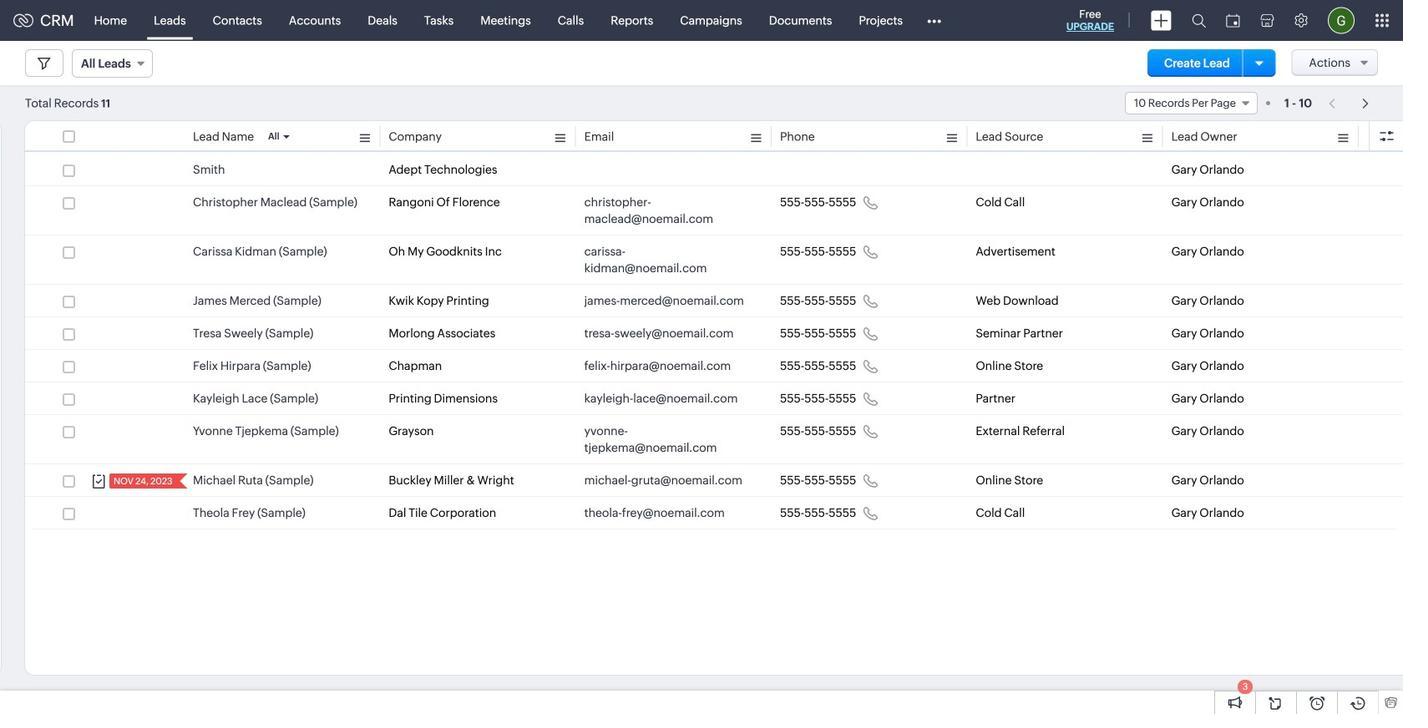 Task type: locate. For each thing, give the bounding box(es) containing it.
logo image
[[13, 14, 33, 27]]

create menu element
[[1142, 0, 1182, 41]]

search image
[[1193, 13, 1207, 28]]

None field
[[72, 49, 153, 78], [1126, 92, 1259, 114], [72, 49, 153, 78], [1126, 92, 1259, 114]]

create menu image
[[1152, 10, 1172, 31]]

search element
[[1182, 0, 1217, 41]]

row group
[[25, 154, 1404, 530]]



Task type: describe. For each thing, give the bounding box(es) containing it.
Other Modules field
[[917, 7, 953, 34]]

profile element
[[1319, 0, 1366, 41]]

calendar image
[[1227, 14, 1241, 27]]

profile image
[[1329, 7, 1355, 34]]



Task type: vqa. For each thing, say whether or not it's contained in the screenshot.
Search "TEXT BOX"
no



